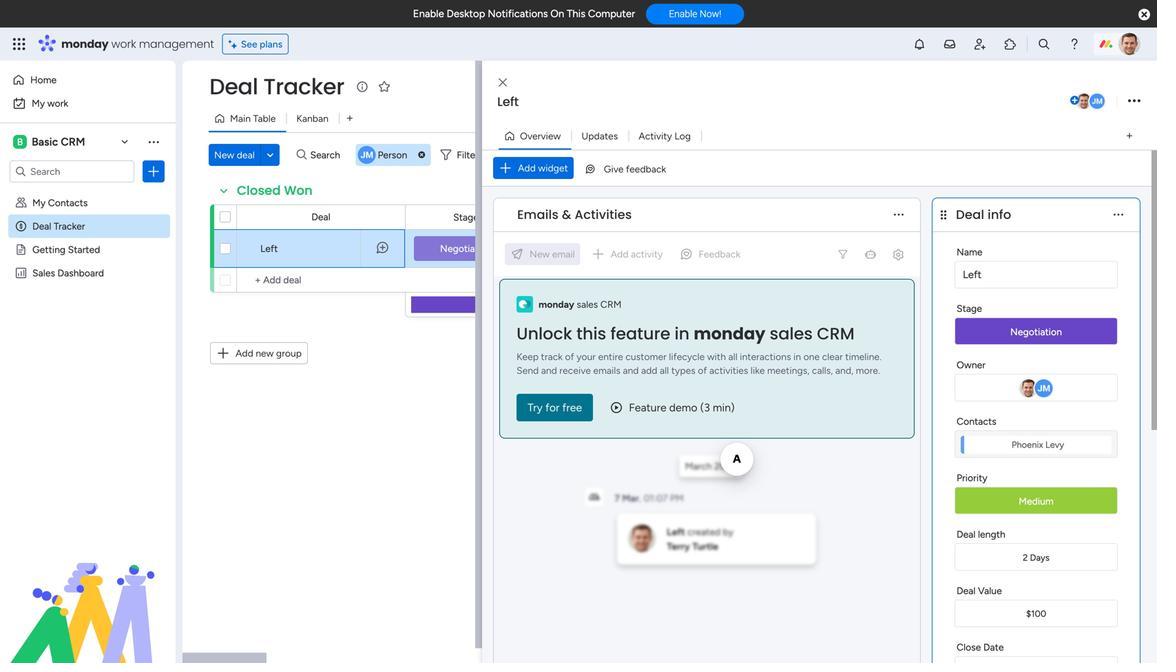 Task type: vqa. For each thing, say whether or not it's contained in the screenshot.
monday inside Unlock this feature in monday sales CRM Keep track of your entire customer lifecycle with all interactions in one clear timeline. Send and receive emails and add all types of activities like meetings, calls, and, more.
yes



Task type: describe. For each thing, give the bounding box(es) containing it.
activity
[[639, 130, 672, 142]]

feature
[[611, 322, 670, 345]]

phoenix
[[1012, 439, 1043, 450]]

menu image
[[838, 249, 849, 260]]

new deal button
[[209, 144, 260, 166]]

(3
[[700, 401, 710, 414]]

options image
[[147, 165, 160, 178]]

and,
[[835, 365, 853, 376]]

0 vertical spatial in
[[675, 322, 690, 345]]

0 horizontal spatial jeremy miller image
[[356, 144, 378, 166]]

deal
[[237, 149, 255, 161]]

sales dashboard
[[32, 267, 104, 279]]

closed won
[[237, 182, 313, 199]]

0 vertical spatial dapulse close image
[[1139, 8, 1150, 22]]

7
[[614, 492, 620, 504]]

notifications
[[488, 8, 548, 20]]

Stage field
[[450, 210, 482, 225]]

1 and from the left
[[541, 365, 557, 376]]

public dashboard image
[[14, 267, 28, 280]]

getting
[[32, 244, 66, 256]]

dapulse addbtn image
[[1070, 96, 1079, 105]]

Emails & Activities field
[[514, 206, 635, 224]]

main table button
[[209, 107, 286, 129]]

deal up the getting at the left
[[32, 220, 51, 232]]

add widget
[[518, 162, 568, 174]]

,
[[639, 492, 641, 504]]

filter
[[457, 149, 479, 161]]

customer
[[626, 351, 667, 363]]

2 and from the left
[[623, 365, 639, 376]]

stage inside field
[[453, 211, 479, 223]]

public board image
[[14, 243, 28, 256]]

feature
[[629, 401, 667, 414]]

close
[[957, 642, 981, 653]]

see plans button
[[222, 34, 289, 54]]

home
[[30, 74, 57, 86]]

deal value
[[957, 585, 1002, 597]]

basic
[[32, 135, 58, 148]]

mar
[[622, 492, 639, 504]]

give
[[604, 163, 624, 175]]

add to favorites image
[[377, 80, 391, 93]]

monday marketplace image
[[1003, 37, 1017, 51]]

left down name
[[963, 269, 982, 281]]

owner
[[957, 359, 986, 371]]

timeline.
[[845, 351, 882, 363]]

deal up main at top
[[209, 71, 258, 102]]

types
[[671, 365, 695, 376]]

keep
[[517, 351, 539, 363]]

feature demo (3 min) button
[[599, 394, 746, 422]]

enable now!
[[669, 8, 721, 19]]

1 horizontal spatial stage
[[957, 303, 982, 314]]

turtle
[[692, 541, 718, 552]]

see plans
[[241, 38, 282, 50]]

monday for monday work management
[[61, 36, 109, 52]]

feedback
[[626, 163, 666, 175]]

more dots image
[[1114, 210, 1123, 220]]

work for monday
[[111, 36, 136, 52]]

table
[[253, 113, 276, 124]]

search everything image
[[1037, 37, 1051, 51]]

desktop
[[447, 8, 485, 20]]

contacts inside list box
[[48, 197, 88, 209]]

terry turtle image
[[1119, 33, 1141, 55]]

deal info
[[956, 206, 1011, 223]]

lottie animation image
[[0, 524, 176, 663]]

deal down won
[[311, 211, 330, 223]]

1 horizontal spatial in
[[793, 351, 801, 363]]

filter button
[[435, 144, 500, 166]]

work for my
[[47, 97, 68, 109]]

close image
[[499, 78, 507, 88]]

plans
[[260, 38, 282, 50]]

length
[[978, 529, 1005, 540]]

send
[[517, 365, 539, 376]]

won
[[284, 182, 313, 199]]

person button
[[356, 144, 431, 166]]

left inside left created by terry turtle
[[667, 526, 685, 538]]

free
[[562, 401, 582, 414]]

add view image
[[1127, 131, 1132, 141]]

1 vertical spatial of
[[698, 365, 707, 376]]

$100
[[1026, 608, 1046, 620]]

deal left length
[[957, 529, 976, 540]]

try for free button
[[517, 394, 593, 422]]

b
[[17, 136, 23, 148]]

enable desktop notifications on this computer
[[413, 8, 635, 20]]

overview
[[520, 130, 561, 142]]

pm
[[670, 492, 684, 504]]

log
[[675, 130, 691, 142]]

dashboard
[[57, 267, 104, 279]]

deal inside field
[[956, 206, 984, 223]]

Left field
[[494, 93, 1068, 111]]

clear
[[822, 351, 843, 363]]

unlock
[[517, 322, 572, 345]]

emails & activities
[[517, 206, 632, 223]]

enable now! button
[[646, 4, 744, 24]]

unlock this feature in monday sales crm keep track of your entire customer lifecycle with all interactions in one clear timeline. send and receive emails and add all types of activities like meetings, calls, and, more.
[[517, 322, 882, 376]]

1 vertical spatial tracker
[[54, 220, 85, 232]]

deal tracker inside list box
[[32, 220, 85, 232]]

monday sales crm
[[539, 299, 622, 310]]

workspace image
[[13, 134, 27, 149]]

2 days
[[1023, 552, 1050, 563]]

on
[[550, 8, 564, 20]]

updates button
[[571, 125, 628, 147]]

home option
[[8, 69, 167, 91]]

add new group button
[[210, 342, 308, 364]]

name
[[957, 246, 983, 258]]

one
[[803, 351, 820, 363]]

left created by terry turtle
[[667, 526, 734, 552]]

calls,
[[812, 365, 833, 376]]

my for my contacts
[[32, 197, 46, 209]]

left down closed won 'field'
[[260, 243, 278, 254]]

basic crm
[[32, 135, 85, 148]]

main
[[230, 113, 251, 124]]

created
[[687, 526, 721, 538]]

more dots image
[[894, 210, 904, 220]]

feature demo (3 min)
[[629, 401, 735, 414]]

workspace options image
[[147, 135, 160, 149]]

add view image
[[347, 113, 353, 123]]

add new group
[[236, 347, 302, 359]]

new
[[214, 149, 234, 161]]

this
[[567, 8, 585, 20]]

enable for enable now!
[[669, 8, 697, 19]]

entire
[[598, 351, 623, 363]]



Task type: locate. For each thing, give the bounding box(es) containing it.
1 horizontal spatial of
[[698, 365, 707, 376]]

by
[[723, 526, 734, 538]]

try for free
[[528, 401, 582, 414]]

getting started
[[32, 244, 100, 256]]

left up terry
[[667, 526, 685, 538]]

stage
[[453, 211, 479, 223], [957, 303, 982, 314]]

stage down 'filter' popup button
[[453, 211, 479, 223]]

1 vertical spatial deal tracker
[[32, 220, 85, 232]]

1 enable from the left
[[413, 8, 444, 20]]

add widget button
[[493, 157, 574, 179]]

widget
[[538, 162, 568, 174]]

enable for enable desktop notifications on this computer
[[413, 8, 444, 20]]

add
[[641, 365, 657, 376]]

info
[[988, 206, 1011, 223]]

see
[[241, 38, 257, 50]]

monday
[[61, 36, 109, 52], [539, 299, 574, 310], [694, 322, 765, 345]]

jeremy miller image
[[1088, 92, 1106, 110], [356, 144, 378, 166]]

enable
[[413, 8, 444, 20], [669, 8, 697, 19]]

stage down name
[[957, 303, 982, 314]]

0 vertical spatial my
[[32, 97, 45, 109]]

all up activities
[[728, 351, 737, 363]]

2 horizontal spatial crm
[[817, 322, 855, 345]]

monday up with
[[694, 322, 765, 345]]

0 vertical spatial contacts
[[48, 197, 88, 209]]

enable left 'desktop' on the left top of page
[[413, 8, 444, 20]]

value
[[978, 585, 1002, 597]]

Deal Tracker field
[[206, 71, 348, 102]]

crm inside unlock this feature in monday sales crm keep track of your entire customer lifecycle with all interactions in one clear timeline. send and receive emails and add all types of activities like meetings, calls, and, more.
[[817, 322, 855, 345]]

contacts up priority
[[957, 416, 996, 427]]

left down close image
[[497, 93, 519, 111]]

updates
[[582, 130, 618, 142]]

dapulse close image inside person popup button
[[418, 151, 425, 159]]

1 horizontal spatial all
[[728, 351, 737, 363]]

monday inside unlock this feature in monday sales crm keep track of your entire customer lifecycle with all interactions in one clear timeline. send and receive emails and add all types of activities like meetings, calls, and, more.
[[694, 322, 765, 345]]

1 vertical spatial dapulse close image
[[418, 151, 425, 159]]

activities
[[709, 365, 748, 376]]

phoenix levy
[[1012, 439, 1064, 450]]

0 vertical spatial jeremy miller image
[[1088, 92, 1106, 110]]

Closed Won field
[[233, 182, 316, 200]]

deal
[[209, 71, 258, 102], [956, 206, 984, 223], [311, 211, 330, 223], [32, 220, 51, 232], [957, 529, 976, 540], [957, 585, 976, 597]]

select product image
[[12, 37, 26, 51]]

tracker up the kanban
[[263, 71, 344, 102]]

notifications image
[[913, 37, 926, 51]]

1 vertical spatial crm
[[600, 299, 622, 310]]

Deal info field
[[953, 206, 1015, 224]]

overview button
[[499, 125, 571, 147]]

crm up this
[[600, 299, 622, 310]]

0 horizontal spatial all
[[660, 365, 669, 376]]

jeremy miller image right search field
[[356, 144, 378, 166]]

2 vertical spatial crm
[[817, 322, 855, 345]]

1 horizontal spatial deal tracker
[[209, 71, 344, 102]]

show board description image
[[354, 80, 370, 94]]

1 vertical spatial contacts
[[957, 416, 996, 427]]

date
[[983, 642, 1004, 653]]

0 horizontal spatial of
[[565, 351, 574, 363]]

0 vertical spatial all
[[728, 351, 737, 363]]

1 horizontal spatial sales
[[770, 322, 813, 345]]

negotiation
[[440, 243, 492, 254], [1010, 326, 1062, 338]]

sales up this
[[577, 299, 598, 310]]

group
[[276, 347, 302, 359]]

sales up one at the bottom
[[770, 322, 813, 345]]

list box
[[0, 188, 176, 471]]

Search in workspace field
[[29, 164, 115, 179]]

new
[[256, 347, 274, 359]]

0 horizontal spatial enable
[[413, 8, 444, 20]]

1 horizontal spatial add
[[518, 162, 536, 174]]

add left widget
[[518, 162, 536, 174]]

crm right the basic
[[61, 135, 85, 148]]

2 horizontal spatial monday
[[694, 322, 765, 345]]

0 vertical spatial of
[[565, 351, 574, 363]]

0 vertical spatial deal tracker
[[209, 71, 344, 102]]

list box containing my contacts
[[0, 188, 176, 471]]

0 horizontal spatial deal tracker
[[32, 220, 85, 232]]

0 horizontal spatial dapulse close image
[[418, 151, 425, 159]]

1 horizontal spatial contacts
[[957, 416, 996, 427]]

0 horizontal spatial monday
[[61, 36, 109, 52]]

add for add widget
[[518, 162, 536, 174]]

1 horizontal spatial monday
[[539, 299, 574, 310]]

deal tracker up table
[[209, 71, 344, 102]]

v2 search image
[[297, 147, 307, 163]]

emails
[[593, 365, 620, 376]]

monday up home link at left
[[61, 36, 109, 52]]

1 horizontal spatial tracker
[[263, 71, 344, 102]]

sales inside unlock this feature in monday sales crm keep track of your entire customer lifecycle with all interactions in one clear timeline. send and receive emails and add all types of activities like meetings, calls, and, more.
[[770, 322, 813, 345]]

dapulse close image up terry turtle icon
[[1139, 8, 1150, 22]]

activity log
[[639, 130, 691, 142]]

and
[[541, 365, 557, 376], [623, 365, 639, 376]]

lifecycle
[[669, 351, 705, 363]]

01:07
[[644, 492, 668, 504]]

track
[[541, 351, 563, 363]]

0 vertical spatial negotiation
[[440, 243, 492, 254]]

0 horizontal spatial work
[[47, 97, 68, 109]]

and down track
[[541, 365, 557, 376]]

0 vertical spatial add
[[518, 162, 536, 174]]

1 vertical spatial my
[[32, 197, 46, 209]]

1 vertical spatial monday
[[539, 299, 574, 310]]

my for my work
[[32, 97, 45, 109]]

started
[[68, 244, 100, 256]]

in up "lifecycle"
[[675, 322, 690, 345]]

0 horizontal spatial stage
[[453, 211, 479, 223]]

0 vertical spatial tracker
[[263, 71, 344, 102]]

add inside "button"
[[236, 347, 253, 359]]

days
[[1030, 552, 1050, 563]]

work up home link at left
[[111, 36, 136, 52]]

new deal
[[214, 149, 255, 161]]

0 vertical spatial sales
[[577, 299, 598, 310]]

options image
[[1128, 92, 1141, 111]]

option
[[0, 190, 176, 193]]

tracker
[[263, 71, 344, 102], [54, 220, 85, 232]]

Search field
[[307, 145, 348, 165]]

more.
[[856, 365, 880, 376]]

jeremy miller image right "dapulse addbtn" image
[[1088, 92, 1106, 110]]

and left add on the bottom right
[[623, 365, 639, 376]]

lottie animation element
[[0, 524, 176, 663]]

deal left value
[[957, 585, 976, 597]]

+ Add deal text field
[[244, 272, 399, 289]]

my down search in workspace field
[[32, 197, 46, 209]]

work down home
[[47, 97, 68, 109]]

in left one at the bottom
[[793, 351, 801, 363]]

0 horizontal spatial and
[[541, 365, 557, 376]]

kanban button
[[286, 107, 339, 129]]

0 horizontal spatial crm
[[61, 135, 85, 148]]

sales
[[32, 267, 55, 279]]

receive
[[559, 365, 591, 376]]

0 vertical spatial work
[[111, 36, 136, 52]]

0 horizontal spatial sales
[[577, 299, 598, 310]]

1 vertical spatial sales
[[770, 322, 813, 345]]

2
[[1023, 552, 1028, 563]]

1 horizontal spatial and
[[623, 365, 639, 376]]

sales
[[577, 299, 598, 310], [770, 322, 813, 345]]

1 vertical spatial in
[[793, 351, 801, 363]]

0 horizontal spatial contacts
[[48, 197, 88, 209]]

angle down image
[[267, 150, 274, 160]]

1 vertical spatial jeremy miller image
[[356, 144, 378, 166]]

1 vertical spatial add
[[236, 347, 253, 359]]

my work option
[[8, 92, 167, 114]]

my inside list box
[[32, 197, 46, 209]]

add
[[518, 162, 536, 174], [236, 347, 253, 359]]

update feed image
[[943, 37, 957, 51]]

all right add on the bottom right
[[660, 365, 669, 376]]

dapulse close image
[[1139, 8, 1150, 22], [418, 151, 425, 159]]

enable inside button
[[669, 8, 697, 19]]

min)
[[713, 401, 735, 414]]

0 horizontal spatial add
[[236, 347, 253, 359]]

crm inside workspace selection element
[[61, 135, 85, 148]]

crm up clear on the right
[[817, 322, 855, 345]]

with
[[707, 351, 726, 363]]

like
[[751, 365, 765, 376]]

monday up unlock
[[539, 299, 574, 310]]

1 horizontal spatial jeremy miller image
[[1088, 92, 1106, 110]]

meetings,
[[767, 365, 810, 376]]

0 vertical spatial monday
[[61, 36, 109, 52]]

kanban
[[296, 113, 328, 124]]

monday for monday sales crm
[[539, 299, 574, 310]]

levy
[[1045, 439, 1064, 450]]

try
[[528, 401, 543, 414]]

demo
[[669, 401, 697, 414]]

2 vertical spatial monday
[[694, 322, 765, 345]]

add left new
[[236, 347, 253, 359]]

work inside my work option
[[47, 97, 68, 109]]

0 vertical spatial crm
[[61, 135, 85, 148]]

0 horizontal spatial in
[[675, 322, 690, 345]]

0 vertical spatial stage
[[453, 211, 479, 223]]

dapulse drag handle 3 image
[[941, 210, 946, 220]]

7 mar , 01:07 pm
[[614, 492, 684, 504]]

add inside popup button
[[518, 162, 536, 174]]

home link
[[8, 69, 167, 91]]

for
[[545, 401, 560, 414]]

give feedback button
[[579, 158, 672, 180]]

medium
[[1019, 496, 1054, 507]]

give feedback
[[604, 163, 666, 175]]

priority
[[957, 472, 987, 484]]

deal tracker down my contacts
[[32, 220, 85, 232]]

&
[[562, 206, 571, 223]]

1 vertical spatial stage
[[957, 303, 982, 314]]

crm
[[61, 135, 85, 148], [600, 299, 622, 310], [817, 322, 855, 345]]

my inside option
[[32, 97, 45, 109]]

1 horizontal spatial dapulse close image
[[1139, 8, 1150, 22]]

enable left now!
[[669, 8, 697, 19]]

1 horizontal spatial work
[[111, 36, 136, 52]]

1 vertical spatial all
[[660, 365, 669, 376]]

1 horizontal spatial negotiation
[[1010, 326, 1062, 338]]

tracker up getting started
[[54, 220, 85, 232]]

0 horizontal spatial tracker
[[54, 220, 85, 232]]

help image
[[1068, 37, 1081, 51]]

2 enable from the left
[[669, 8, 697, 19]]

my down home
[[32, 97, 45, 109]]

terry
[[667, 541, 690, 552]]

your
[[577, 351, 596, 363]]

now!
[[700, 8, 721, 19]]

left inside field
[[497, 93, 519, 111]]

close date
[[957, 642, 1004, 653]]

1 vertical spatial negotiation
[[1010, 326, 1062, 338]]

closed
[[237, 182, 281, 199]]

0 horizontal spatial negotiation
[[440, 243, 492, 254]]

invite members image
[[973, 37, 987, 51]]

1 horizontal spatial enable
[[669, 8, 697, 19]]

1 horizontal spatial crm
[[600, 299, 622, 310]]

1 vertical spatial work
[[47, 97, 68, 109]]

dapulse close image right person
[[418, 151, 425, 159]]

main table
[[230, 113, 276, 124]]

of up receive
[[565, 351, 574, 363]]

management
[[139, 36, 214, 52]]

terry turtle image
[[1075, 92, 1093, 110]]

of right types
[[698, 365, 707, 376]]

contacts
[[48, 197, 88, 209], [957, 416, 996, 427]]

contacts down search in workspace field
[[48, 197, 88, 209]]

workspace selection element
[[13, 134, 87, 150]]

add for add new group
[[236, 347, 253, 359]]

deal right dapulse drag handle 3 image
[[956, 206, 984, 223]]

work
[[111, 36, 136, 52], [47, 97, 68, 109]]



